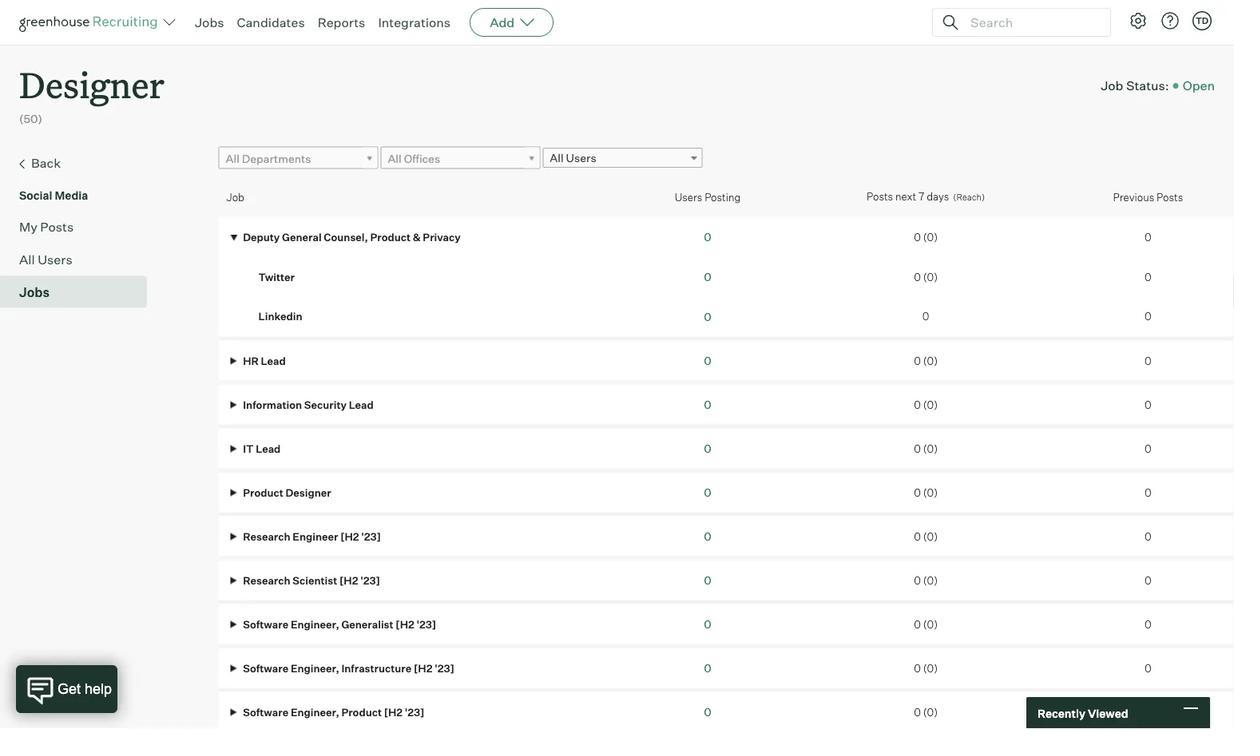 Task type: describe. For each thing, give the bounding box(es) containing it.
0 vertical spatial all users link
[[543, 148, 702, 168]]

3 0 link from the top
[[704, 310, 712, 324]]

0 vertical spatial product
[[370, 231, 411, 244]]

research scientist [h2 '23]
[[241, 574, 380, 587]]

(0) for software engineer, infrastructure [h2 '23]
[[923, 662, 938, 675]]

0 (0) for software engineer, product [h2 '23]
[[914, 706, 938, 718]]

scientist
[[293, 574, 337, 587]]

security
[[304, 398, 347, 411]]

1 vertical spatial jobs link
[[19, 283, 141, 302]]

counsel,
[[324, 231, 368, 244]]

back link
[[19, 153, 141, 174]]

1 horizontal spatial all users
[[550, 151, 596, 165]]

research for engineer
[[243, 530, 290, 543]]

candidates link
[[237, 14, 305, 30]]

1 0 (0) from the top
[[914, 231, 938, 244]]

it
[[243, 442, 254, 455]]

social
[[19, 188, 52, 202]]

(0) for hr lead
[[923, 354, 938, 367]]

0 link for research engineer [h2 '23]
[[704, 529, 712, 543]]

software engineer, generalist [h2 '23]
[[241, 618, 436, 631]]

media
[[55, 188, 88, 202]]

add button
[[470, 8, 554, 37]]

reports
[[318, 14, 365, 30]]

[h2 right the scientist
[[339, 574, 358, 587]]

1 0 link from the top
[[704, 230, 712, 244]]

engineer
[[293, 530, 338, 543]]

status:
[[1126, 78, 1169, 94]]

configure image
[[1129, 11, 1148, 30]]

(0) for software engineer, generalist [h2 '23]
[[923, 618, 938, 631]]

0 (0) for it lead
[[914, 442, 938, 455]]

0 horizontal spatial all users
[[19, 251, 72, 267]]

all departments link
[[219, 147, 378, 170]]

[h2 for product
[[384, 706, 403, 718]]

(0) for research engineer [h2 '23]
[[923, 530, 938, 543]]

job status:
[[1101, 78, 1169, 94]]

lead for it lead
[[256, 442, 281, 455]]

open
[[1183, 78, 1215, 94]]

add
[[490, 14, 515, 30]]

my posts
[[19, 219, 74, 235]]

0 link for hr lead
[[704, 354, 712, 368]]

0 (0) for software engineer, infrastructure [h2 '23]
[[914, 662, 938, 675]]

[h2 for generalist
[[396, 618, 414, 631]]

software engineer, product [h2 '23]
[[241, 706, 425, 718]]

0 vertical spatial designer
[[19, 61, 165, 108]]

general
[[282, 231, 322, 244]]

privacy
[[423, 231, 461, 244]]

linkedin
[[258, 310, 302, 323]]

'23] for infrastructure
[[435, 662, 454, 675]]

7
[[919, 190, 924, 203]]

td button
[[1193, 11, 1212, 30]]

0 (0) for research engineer [h2 '23]
[[914, 530, 938, 543]]

product designer
[[241, 486, 331, 499]]

posts for previous posts
[[1157, 190, 1183, 203]]

days
[[927, 190, 949, 203]]

next
[[895, 190, 916, 203]]

'23] up generalist
[[360, 574, 380, 587]]

information security lead
[[241, 398, 374, 411]]

(reach)
[[953, 192, 985, 203]]

2 (0) from the top
[[923, 270, 938, 283]]

information
[[243, 398, 302, 411]]

offices
[[404, 152, 440, 166]]

0 link for product designer
[[704, 485, 712, 499]]

greenhouse recruiting image
[[19, 13, 163, 32]]

all inside all departments link
[[226, 152, 239, 166]]

posting
[[705, 190, 741, 203]]

engineer, for infrastructure
[[291, 662, 339, 675]]

0 (0) for software engineer, generalist [h2 '23]
[[914, 618, 938, 631]]

users posting
[[675, 190, 741, 203]]

1 horizontal spatial designer
[[286, 486, 331, 499]]

job for job
[[226, 190, 244, 203]]

'23] for product
[[405, 706, 425, 718]]

2 0 (0) from the top
[[914, 270, 938, 283]]

recently viewed
[[1038, 706, 1128, 720]]



Task type: locate. For each thing, give the bounding box(es) containing it.
0 horizontal spatial jobs link
[[19, 283, 141, 302]]

engineer, up the software engineer, product [h2 '23]
[[291, 662, 339, 675]]

0 horizontal spatial posts
[[40, 219, 74, 235]]

10 0 link from the top
[[704, 617, 712, 631]]

0 vertical spatial all users
[[550, 151, 596, 165]]

0 horizontal spatial job
[[226, 190, 244, 203]]

0 horizontal spatial jobs
[[19, 284, 50, 300]]

5 0 link from the top
[[704, 398, 712, 412]]

engineer, for generalist
[[291, 618, 339, 631]]

0 link for research scientist [h2 '23]
[[704, 573, 712, 587]]

2 horizontal spatial users
[[675, 190, 702, 203]]

0 horizontal spatial 0 0 0
[[704, 230, 712, 324]]

my posts link
[[19, 217, 141, 236]]

software
[[243, 618, 288, 631], [243, 662, 288, 675], [243, 706, 288, 718]]

0 link for software engineer, product [h2 '23]
[[704, 705, 712, 719]]

2 vertical spatial product
[[341, 706, 382, 718]]

0 (0) for information security lead
[[914, 398, 938, 411]]

product down software engineer, infrastructure [h2 '23]
[[341, 706, 382, 718]]

(0) for it lead
[[923, 442, 938, 455]]

6 0 (0) from the top
[[914, 486, 938, 499]]

departments
[[242, 152, 311, 166]]

posts for my posts
[[40, 219, 74, 235]]

designer up research engineer [h2 '23]
[[286, 486, 331, 499]]

posts
[[867, 190, 893, 203], [1157, 190, 1183, 203], [40, 219, 74, 235]]

7 0 (0) from the top
[[914, 530, 938, 543]]

reports link
[[318, 14, 365, 30]]

[h2 right infrastructure
[[414, 662, 432, 675]]

1 vertical spatial product
[[243, 486, 283, 499]]

posts right previous
[[1157, 190, 1183, 203]]

10 0 (0) from the top
[[914, 662, 938, 675]]

0 link for software engineer, generalist [h2 '23]
[[704, 617, 712, 631]]

all offices link
[[381, 147, 540, 170]]

8 (0) from the top
[[923, 574, 938, 587]]

'23]
[[361, 530, 381, 543], [360, 574, 380, 587], [417, 618, 436, 631], [435, 662, 454, 675], [405, 706, 425, 718]]

1 engineer, from the top
[[291, 618, 339, 631]]

1 horizontal spatial 0 0 0
[[1145, 231, 1152, 323]]

'23] right engineer on the left bottom of the page
[[361, 530, 381, 543]]

'23] right infrastructure
[[435, 662, 454, 675]]

8 0 (0) from the top
[[914, 574, 938, 587]]

users
[[566, 151, 596, 165], [675, 190, 702, 203], [38, 251, 72, 267]]

2 vertical spatial users
[[38, 251, 72, 267]]

jobs down my
[[19, 284, 50, 300]]

0 vertical spatial job
[[1101, 78, 1123, 94]]

my
[[19, 219, 37, 235]]

all users
[[550, 151, 596, 165], [19, 251, 72, 267]]

(50)
[[19, 112, 42, 126]]

all inside all offices link
[[388, 152, 402, 166]]

(0) for information security lead
[[923, 398, 938, 411]]

2 research from the top
[[243, 574, 290, 587]]

[h2
[[340, 530, 359, 543], [339, 574, 358, 587], [396, 618, 414, 631], [414, 662, 432, 675], [384, 706, 403, 718]]

software for software engineer, infrastructure [h2 '23]
[[243, 662, 288, 675]]

0 vertical spatial research
[[243, 530, 290, 543]]

'23] for generalist
[[417, 618, 436, 631]]

jobs link down my posts link
[[19, 283, 141, 302]]

posts left next
[[867, 190, 893, 203]]

'23] right generalist
[[417, 618, 436, 631]]

0 vertical spatial engineer,
[[291, 618, 339, 631]]

software for software engineer, product [h2 '23]
[[243, 706, 288, 718]]

(0) for software engineer, product [h2 '23]
[[923, 706, 938, 718]]

software for software engineer, generalist [h2 '23]
[[243, 618, 288, 631]]

0 (0)
[[914, 231, 938, 244], [914, 270, 938, 283], [914, 354, 938, 367], [914, 398, 938, 411], [914, 442, 938, 455], [914, 486, 938, 499], [914, 530, 938, 543], [914, 574, 938, 587], [914, 618, 938, 631], [914, 662, 938, 675], [914, 706, 938, 718]]

1 vertical spatial all users
[[19, 251, 72, 267]]

it lead
[[241, 442, 281, 455]]

social media
[[19, 188, 88, 202]]

0 (0) for product designer
[[914, 486, 938, 499]]

0 vertical spatial lead
[[261, 354, 286, 367]]

2 vertical spatial software
[[243, 706, 288, 718]]

(0)
[[923, 231, 938, 244], [923, 270, 938, 283], [923, 354, 938, 367], [923, 398, 938, 411], [923, 442, 938, 455], [923, 486, 938, 499], [923, 530, 938, 543], [923, 574, 938, 587], [923, 618, 938, 631], [923, 662, 938, 675], [923, 706, 938, 718]]

designer down greenhouse recruiting image
[[19, 61, 165, 108]]

[h2 right generalist
[[396, 618, 414, 631]]

designer link
[[19, 45, 165, 111]]

1 vertical spatial all users link
[[19, 250, 141, 269]]

all users link
[[543, 148, 702, 168], [19, 250, 141, 269]]

1 vertical spatial software
[[243, 662, 288, 675]]

lead for hr lead
[[261, 354, 286, 367]]

0 link for information security lead
[[704, 398, 712, 412]]

posts next 7 days (reach)
[[867, 190, 985, 203]]

integrations
[[378, 14, 451, 30]]

5 0 (0) from the top
[[914, 442, 938, 455]]

previous posts
[[1113, 190, 1183, 203]]

0 0 0
[[704, 230, 712, 324], [1145, 231, 1152, 323]]

3 (0) from the top
[[923, 354, 938, 367]]

3 engineer, from the top
[[291, 706, 339, 718]]

product left &
[[370, 231, 411, 244]]

lead right hr
[[261, 354, 286, 367]]

job for job status:
[[1101, 78, 1123, 94]]

7 0 link from the top
[[704, 485, 712, 499]]

11 0 (0) from the top
[[914, 706, 938, 718]]

[h2 down infrastructure
[[384, 706, 403, 718]]

1 research from the top
[[243, 530, 290, 543]]

0 (0) for hr lead
[[914, 354, 938, 367]]

1 vertical spatial job
[[226, 190, 244, 203]]

4 0 (0) from the top
[[914, 398, 938, 411]]

job
[[1101, 78, 1123, 94], [226, 190, 244, 203]]

5 (0) from the top
[[923, 442, 938, 455]]

8 0 link from the top
[[704, 529, 712, 543]]

1 horizontal spatial posts
[[867, 190, 893, 203]]

7 (0) from the top
[[923, 530, 938, 543]]

infrastructure
[[341, 662, 412, 675]]

1 (0) from the top
[[923, 231, 938, 244]]

[h2 right engineer on the left bottom of the page
[[340, 530, 359, 543]]

1 vertical spatial lead
[[349, 398, 374, 411]]

(0) for research scientist [h2 '23]
[[923, 574, 938, 587]]

6 (0) from the top
[[923, 486, 938, 499]]

integrations link
[[378, 14, 451, 30]]

11 (0) from the top
[[923, 706, 938, 718]]

posts right my
[[40, 219, 74, 235]]

2 engineer, from the top
[[291, 662, 339, 675]]

0
[[704, 230, 712, 244], [914, 231, 921, 244], [1145, 231, 1152, 244], [704, 270, 712, 284], [914, 270, 921, 283], [1145, 270, 1152, 283], [704, 310, 712, 324], [922, 310, 929, 323], [1145, 310, 1152, 323], [704, 354, 712, 368], [914, 354, 921, 367], [1145, 354, 1152, 367], [704, 398, 712, 412], [914, 398, 921, 411], [1145, 398, 1152, 411], [704, 441, 712, 455], [914, 442, 921, 455], [1145, 442, 1152, 455], [704, 485, 712, 499], [914, 486, 921, 499], [1145, 486, 1152, 499], [704, 529, 712, 543], [914, 530, 921, 543], [1145, 530, 1152, 543], [704, 573, 712, 587], [914, 574, 921, 587], [1145, 574, 1152, 587], [704, 617, 712, 631], [914, 618, 921, 631], [1145, 618, 1152, 631], [704, 661, 712, 675], [914, 662, 921, 675], [1145, 662, 1152, 675], [704, 705, 712, 719], [914, 706, 921, 718]]

job up deputy
[[226, 190, 244, 203]]

&
[[413, 231, 421, 244]]

10 (0) from the top
[[923, 662, 938, 675]]

candidates
[[237, 14, 305, 30]]

0 link
[[704, 230, 712, 244], [704, 270, 712, 284], [704, 310, 712, 324], [704, 354, 712, 368], [704, 398, 712, 412], [704, 441, 712, 455], [704, 485, 712, 499], [704, 529, 712, 543], [704, 573, 712, 587], [704, 617, 712, 631], [704, 661, 712, 675], [704, 705, 712, 719]]

0 vertical spatial jobs link
[[195, 14, 224, 30]]

[h2 for infrastructure
[[414, 662, 432, 675]]

research
[[243, 530, 290, 543], [243, 574, 290, 587]]

td
[[1196, 15, 1209, 26]]

jobs left candidates link on the top
[[195, 14, 224, 30]]

hr lead
[[241, 354, 286, 367]]

lead
[[261, 354, 286, 367], [349, 398, 374, 411], [256, 442, 281, 455]]

0 link for it lead
[[704, 441, 712, 455]]

deputy
[[243, 231, 280, 244]]

0 horizontal spatial designer
[[19, 61, 165, 108]]

1 vertical spatial research
[[243, 574, 290, 587]]

0 horizontal spatial users
[[38, 251, 72, 267]]

2 software from the top
[[243, 662, 288, 675]]

viewed
[[1088, 706, 1128, 720]]

1 vertical spatial designer
[[286, 486, 331, 499]]

11 0 link from the top
[[704, 661, 712, 675]]

designer
[[19, 61, 165, 108], [286, 486, 331, 499]]

software engineer, infrastructure [h2 '23]
[[241, 662, 454, 675]]

1 horizontal spatial all users link
[[543, 148, 702, 168]]

engineer, down the scientist
[[291, 618, 339, 631]]

job left status:
[[1101, 78, 1123, 94]]

research engineer [h2 '23]
[[241, 530, 381, 543]]

generalist
[[341, 618, 394, 631]]

research for scientist
[[243, 574, 290, 587]]

designer (50)
[[19, 61, 165, 126]]

1 horizontal spatial jobs link
[[195, 14, 224, 30]]

1 vertical spatial jobs
[[19, 284, 50, 300]]

twitter
[[258, 270, 295, 283]]

'23] down infrastructure
[[405, 706, 425, 718]]

6 0 link from the top
[[704, 441, 712, 455]]

product
[[370, 231, 411, 244], [243, 486, 283, 499], [341, 706, 382, 718]]

jobs
[[195, 14, 224, 30], [19, 284, 50, 300]]

hr
[[243, 354, 259, 367]]

0 vertical spatial jobs
[[195, 14, 224, 30]]

1 horizontal spatial users
[[566, 151, 596, 165]]

2 vertical spatial lead
[[256, 442, 281, 455]]

0 link for software engineer, infrastructure [h2 '23]
[[704, 661, 712, 675]]

3 0 (0) from the top
[[914, 354, 938, 367]]

td button
[[1189, 8, 1215, 34]]

engineer, for product
[[291, 706, 339, 718]]

(0) for product designer
[[923, 486, 938, 499]]

1 horizontal spatial job
[[1101, 78, 1123, 94]]

engineer, down software engineer, infrastructure [h2 '23]
[[291, 706, 339, 718]]

deputy general counsel, product & privacy
[[241, 231, 461, 244]]

recently
[[1038, 706, 1086, 720]]

0 horizontal spatial all users link
[[19, 250, 141, 269]]

1 horizontal spatial jobs
[[195, 14, 224, 30]]

9 0 link from the top
[[704, 573, 712, 587]]

9 (0) from the top
[[923, 618, 938, 631]]

3 software from the top
[[243, 706, 288, 718]]

4 (0) from the top
[[923, 398, 938, 411]]

research down product designer
[[243, 530, 290, 543]]

1 vertical spatial users
[[675, 190, 702, 203]]

research left the scientist
[[243, 574, 290, 587]]

all offices
[[388, 152, 440, 166]]

lead right 'it'
[[256, 442, 281, 455]]

back
[[31, 155, 61, 171]]

0 vertical spatial users
[[566, 151, 596, 165]]

2 0 link from the top
[[704, 270, 712, 284]]

jobs link
[[195, 14, 224, 30], [19, 283, 141, 302]]

Search text field
[[967, 11, 1096, 34]]

0 vertical spatial software
[[243, 618, 288, 631]]

4 0 link from the top
[[704, 354, 712, 368]]

engineer,
[[291, 618, 339, 631], [291, 662, 339, 675], [291, 706, 339, 718]]

jobs link left candidates link on the top
[[195, 14, 224, 30]]

all departments
[[226, 152, 311, 166]]

1 vertical spatial engineer,
[[291, 662, 339, 675]]

12 0 link from the top
[[704, 705, 712, 719]]

lead right the security
[[349, 398, 374, 411]]

0 (0) for research scientist [h2 '23]
[[914, 574, 938, 587]]

1 software from the top
[[243, 618, 288, 631]]

previous
[[1113, 190, 1154, 203]]

all
[[550, 151, 564, 165], [226, 152, 239, 166], [388, 152, 402, 166], [19, 251, 35, 267]]

9 0 (0) from the top
[[914, 618, 938, 631]]

2 vertical spatial engineer,
[[291, 706, 339, 718]]

product down it lead
[[243, 486, 283, 499]]

2 horizontal spatial posts
[[1157, 190, 1183, 203]]



Task type: vqa. For each thing, say whether or not it's contained in the screenshot.
Information
yes



